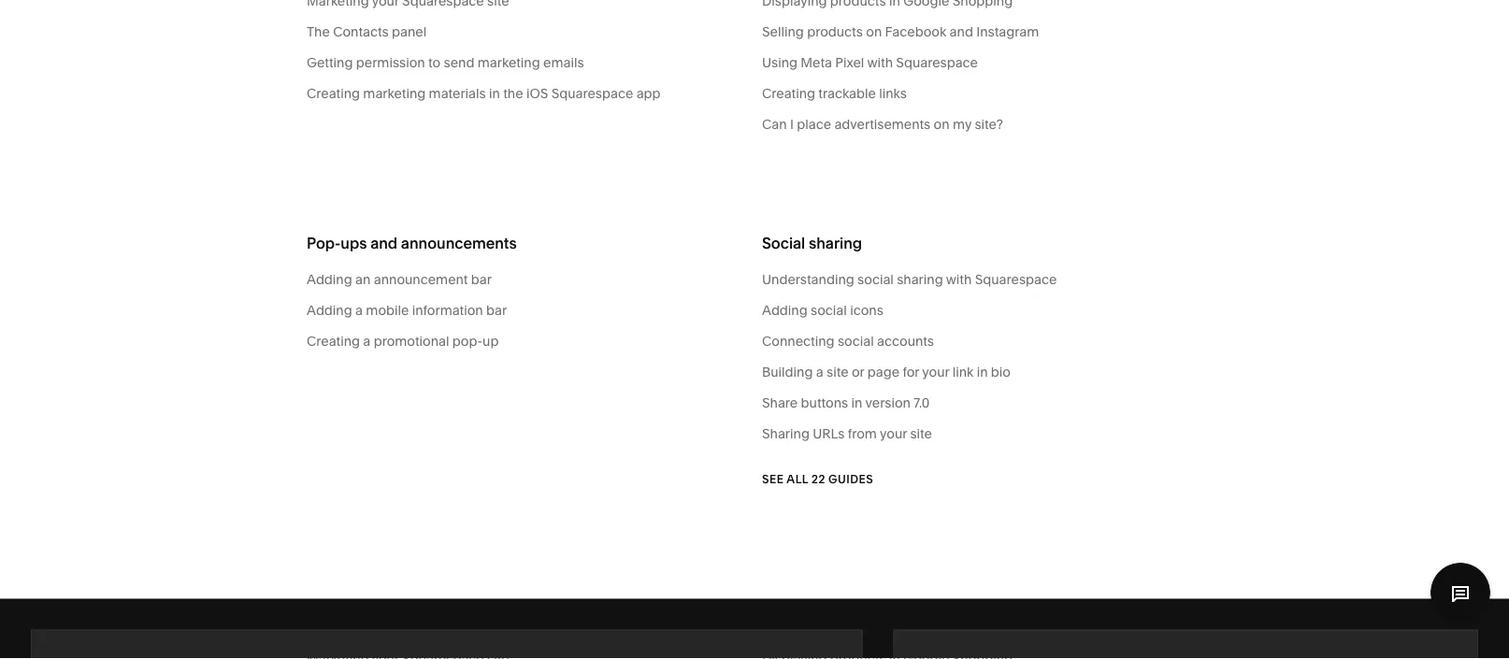 Task type: describe. For each thing, give the bounding box(es) containing it.
link
[[953, 364, 974, 380]]

can i place advertisements on my site?
[[762, 116, 1003, 132]]

your inside "link"
[[880, 425, 907, 441]]

sharing urls from your site link
[[762, 423, 1203, 444]]

1 vertical spatial marketing
[[363, 85, 426, 101]]

social for accounts
[[838, 333, 874, 349]]

adding a mobile information bar link
[[307, 300, 747, 320]]

creating marketing materials in the ios squarespace app
[[307, 85, 661, 101]]

getting permission to send marketing emails
[[307, 54, 584, 70]]

an
[[355, 271, 371, 287]]

social
[[762, 234, 805, 252]]

selling
[[762, 23, 804, 39]]

building
[[762, 364, 813, 380]]

sharing
[[762, 425, 810, 441]]

links
[[879, 85, 907, 101]]

ios
[[526, 85, 548, 101]]

squarespace for using meta pixel with squarespace
[[896, 54, 978, 70]]

understanding
[[762, 271, 854, 287]]

creating a promotional pop-up
[[307, 333, 499, 349]]

a for building
[[816, 364, 824, 380]]

and inside "link"
[[950, 23, 973, 39]]

creating inside creating a promotional pop-up link
[[307, 333, 360, 349]]

guides
[[829, 473, 874, 486]]

creating marketing materials in the ios squarespace app link
[[307, 83, 747, 103]]

emails
[[543, 54, 584, 70]]

all
[[787, 473, 809, 486]]

icons
[[850, 302, 884, 318]]

using meta pixel with squarespace
[[762, 54, 978, 70]]

adding an announcement bar link
[[307, 269, 747, 289]]

the
[[307, 23, 330, 39]]

adding a mobile information bar
[[307, 302, 507, 318]]

contacts
[[333, 23, 389, 39]]

building a site or page for your link in bio
[[762, 364, 1011, 380]]

social sharing
[[762, 234, 862, 252]]

meta
[[801, 54, 832, 70]]

7.0
[[914, 395, 930, 411]]

facebook
[[885, 23, 947, 39]]

trackable
[[819, 85, 876, 101]]

selling products on facebook and instagram link
[[762, 21, 1203, 42]]

0 horizontal spatial site
[[827, 364, 849, 380]]

buttons
[[801, 395, 848, 411]]

building a site or page for your link in bio link
[[762, 361, 1203, 382]]

or
[[852, 364, 864, 380]]

with for pixel
[[867, 54, 893, 70]]

social for icons
[[811, 302, 847, 318]]

share buttons in version 7.0 link
[[762, 392, 1203, 413]]

my
[[953, 116, 972, 132]]

connecting social accounts link
[[762, 331, 1203, 351]]

from
[[848, 425, 877, 441]]

adding social icons link
[[762, 300, 1203, 320]]

sharing inside 'link'
[[897, 271, 943, 287]]

a for creating
[[363, 333, 371, 349]]

promotional
[[374, 333, 449, 349]]

pop-
[[452, 333, 483, 349]]

site inside "link"
[[910, 425, 932, 441]]

on inside "link"
[[866, 23, 882, 39]]

share buttons in version 7.0
[[762, 395, 930, 411]]

ups
[[341, 234, 367, 252]]



Task type: vqa. For each thing, say whether or not it's contained in the screenshot.
bottom the anchor
no



Task type: locate. For each thing, give the bounding box(es) containing it.
2 vertical spatial in
[[852, 395, 863, 411]]

1 vertical spatial in
[[977, 364, 988, 380]]

creating a promotional pop-up link
[[307, 331, 747, 351]]

connecting social accounts
[[762, 333, 934, 349]]

connecting
[[762, 333, 835, 349]]

adding for social
[[762, 302, 808, 318]]

announcement
[[374, 271, 468, 287]]

can
[[762, 116, 787, 132]]

a down mobile
[[363, 333, 371, 349]]

in
[[489, 85, 500, 101], [977, 364, 988, 380], [852, 395, 863, 411]]

app
[[637, 85, 661, 101]]

bar
[[471, 271, 492, 287], [486, 302, 507, 318]]

adding
[[307, 271, 352, 287], [307, 302, 352, 318], [762, 302, 808, 318]]

materials
[[429, 85, 486, 101]]

a up buttons
[[816, 364, 824, 380]]

squarespace up adding social icons link
[[975, 271, 1057, 287]]

pop-ups and announcements
[[307, 234, 517, 252]]

getting permission to send marketing emails link
[[307, 52, 747, 72]]

0 vertical spatial in
[[489, 85, 500, 101]]

0 vertical spatial sharing
[[809, 234, 862, 252]]

a inside creating a promotional pop-up link
[[363, 333, 371, 349]]

squarespace for understanding social sharing with squarespace
[[975, 271, 1057, 287]]

see
[[762, 473, 784, 486]]

place
[[797, 116, 831, 132]]

1 horizontal spatial marketing
[[478, 54, 540, 70]]

sharing
[[809, 234, 862, 252], [897, 271, 943, 287]]

on left my
[[934, 116, 950, 132]]

the contacts panel
[[307, 23, 427, 39]]

your right from
[[880, 425, 907, 441]]

1 vertical spatial squarespace
[[551, 85, 633, 101]]

mobile
[[366, 302, 409, 318]]

in left the the
[[489, 85, 500, 101]]

i
[[790, 116, 794, 132]]

0 vertical spatial on
[[866, 23, 882, 39]]

and
[[950, 23, 973, 39], [370, 234, 398, 252]]

on up using meta pixel with squarespace
[[866, 23, 882, 39]]

0 vertical spatial your
[[922, 364, 949, 380]]

site left or at the right bottom of page
[[827, 364, 849, 380]]

announcements
[[401, 234, 517, 252]]

22
[[812, 473, 826, 486]]

1 horizontal spatial your
[[922, 364, 949, 380]]

sharing urls from your site
[[762, 425, 932, 441]]

0 horizontal spatial with
[[867, 54, 893, 70]]

a
[[355, 302, 363, 318], [363, 333, 371, 349], [816, 364, 824, 380]]

bar down announcements
[[471, 271, 492, 287]]

1 horizontal spatial sharing
[[897, 271, 943, 287]]

advertisements
[[835, 116, 931, 132]]

2 vertical spatial a
[[816, 364, 824, 380]]

site?
[[975, 116, 1003, 132]]

1 vertical spatial and
[[370, 234, 398, 252]]

1 horizontal spatial a
[[363, 333, 371, 349]]

sharing up understanding
[[809, 234, 862, 252]]

with up adding social icons link
[[946, 271, 972, 287]]

2 vertical spatial squarespace
[[975, 271, 1057, 287]]

adding for pop-
[[307, 302, 352, 318]]

0 horizontal spatial in
[[489, 85, 500, 101]]

for
[[903, 364, 919, 380]]

1 horizontal spatial with
[[946, 271, 972, 287]]

social up connecting social accounts
[[811, 302, 847, 318]]

sharing up accounts
[[897, 271, 943, 287]]

urls
[[813, 425, 845, 441]]

0 vertical spatial marketing
[[478, 54, 540, 70]]

a for adding
[[355, 302, 363, 318]]

creating
[[307, 85, 360, 101], [762, 85, 815, 101], [307, 333, 360, 349]]

1 horizontal spatial and
[[950, 23, 973, 39]]

instagram
[[977, 23, 1039, 39]]

squarespace down facebook
[[896, 54, 978, 70]]

social up icons
[[858, 271, 894, 287]]

pixel
[[835, 54, 864, 70]]

using
[[762, 54, 798, 70]]

creating down getting
[[307, 85, 360, 101]]

pop-
[[307, 234, 341, 252]]

site down 7.0
[[910, 425, 932, 441]]

marketing up the the
[[478, 54, 540, 70]]

to
[[428, 54, 441, 70]]

understanding social sharing with squarespace
[[762, 271, 1057, 287]]

selling products on facebook and instagram
[[762, 23, 1039, 39]]

0 vertical spatial with
[[867, 54, 893, 70]]

creating trackable links link
[[762, 83, 1203, 103]]

2 horizontal spatial in
[[977, 364, 988, 380]]

and up the using meta pixel with squarespace link at the right of page
[[950, 23, 973, 39]]

adding an announcement bar
[[307, 271, 492, 287]]

0 horizontal spatial on
[[866, 23, 882, 39]]

using meta pixel with squarespace link
[[762, 52, 1203, 72]]

0 horizontal spatial sharing
[[809, 234, 862, 252]]

1 vertical spatial with
[[946, 271, 972, 287]]

can i place advertisements on my site? link
[[762, 114, 1203, 134]]

1 vertical spatial on
[[934, 116, 950, 132]]

and right the ups
[[370, 234, 398, 252]]

up
[[483, 333, 499, 349]]

permission
[[356, 54, 425, 70]]

adding social icons
[[762, 302, 884, 318]]

creating inside creating trackable links link
[[762, 85, 815, 101]]

in down or at the right bottom of page
[[852, 395, 863, 411]]

social
[[858, 271, 894, 287], [811, 302, 847, 318], [838, 333, 874, 349]]

creating trackable links
[[762, 85, 907, 101]]

see all 22 guides
[[762, 473, 874, 486]]

bar up "up"
[[486, 302, 507, 318]]

creating for using
[[762, 85, 815, 101]]

understanding social sharing with squarespace link
[[762, 269, 1203, 289]]

page
[[868, 364, 900, 380]]

a inside building a site or page for your link in bio link
[[816, 364, 824, 380]]

with for sharing
[[946, 271, 972, 287]]

1 horizontal spatial in
[[852, 395, 863, 411]]

with right pixel
[[867, 54, 893, 70]]

marketing down permission
[[363, 85, 426, 101]]

adding left mobile
[[307, 302, 352, 318]]

in left bio
[[977, 364, 988, 380]]

information
[[412, 302, 483, 318]]

the contacts panel link
[[307, 21, 747, 42]]

panel
[[392, 23, 427, 39]]

squarespace
[[896, 54, 978, 70], [551, 85, 633, 101], [975, 271, 1057, 287]]

social up or at the right bottom of page
[[838, 333, 874, 349]]

creating for getting
[[307, 85, 360, 101]]

1 vertical spatial a
[[363, 333, 371, 349]]

adding up connecting
[[762, 302, 808, 318]]

0 horizontal spatial a
[[355, 302, 363, 318]]

1 vertical spatial site
[[910, 425, 932, 441]]

1 horizontal spatial on
[[934, 116, 950, 132]]

getting
[[307, 54, 353, 70]]

0 horizontal spatial and
[[370, 234, 398, 252]]

bio
[[991, 364, 1011, 380]]

on
[[866, 23, 882, 39], [934, 116, 950, 132]]

the
[[503, 85, 523, 101]]

2 vertical spatial social
[[838, 333, 874, 349]]

1 vertical spatial social
[[811, 302, 847, 318]]

0 vertical spatial bar
[[471, 271, 492, 287]]

creating up i
[[762, 85, 815, 101]]

a left mobile
[[355, 302, 363, 318]]

0 vertical spatial squarespace
[[896, 54, 978, 70]]

1 vertical spatial bar
[[486, 302, 507, 318]]

1 horizontal spatial site
[[910, 425, 932, 441]]

0 vertical spatial and
[[950, 23, 973, 39]]

creating down an
[[307, 333, 360, 349]]

see all 22 guides link
[[762, 454, 874, 505]]

adding left an
[[307, 271, 352, 287]]

social inside 'link'
[[858, 271, 894, 287]]

2 horizontal spatial a
[[816, 364, 824, 380]]

send
[[444, 54, 475, 70]]

0 vertical spatial a
[[355, 302, 363, 318]]

your right the for
[[922, 364, 949, 380]]

1 vertical spatial your
[[880, 425, 907, 441]]

products
[[807, 23, 863, 39]]

0 horizontal spatial marketing
[[363, 85, 426, 101]]

with inside 'link'
[[946, 271, 972, 287]]

accounts
[[877, 333, 934, 349]]

squarespace inside 'link'
[[975, 271, 1057, 287]]

a inside adding a mobile information bar link
[[355, 302, 363, 318]]

your
[[922, 364, 949, 380], [880, 425, 907, 441]]

0 vertical spatial social
[[858, 271, 894, 287]]

1 vertical spatial sharing
[[897, 271, 943, 287]]

squarespace down emails
[[551, 85, 633, 101]]

social for sharing
[[858, 271, 894, 287]]

version
[[865, 395, 911, 411]]

0 horizontal spatial your
[[880, 425, 907, 441]]

0 vertical spatial site
[[827, 364, 849, 380]]

share
[[762, 395, 798, 411]]

marketing
[[478, 54, 540, 70], [363, 85, 426, 101]]



